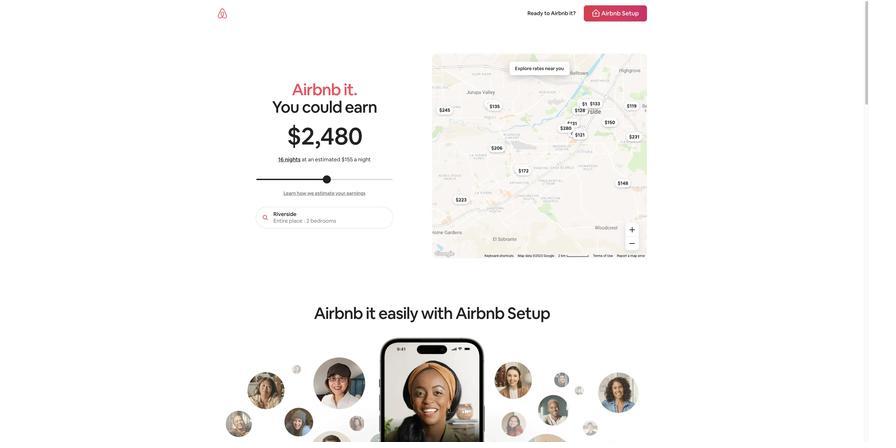 Task type: describe. For each thing, give the bounding box(es) containing it.
2 km
[[558, 254, 567, 258]]

you
[[272, 97, 299, 118]]

0 vertical spatial 2
[[301, 120, 314, 152]]

terms of use link
[[593, 254, 613, 258]]

it
[[366, 303, 376, 324]]

$280 $302
[[560, 125, 582, 136]]

of
[[603, 254, 606, 258]]

$131
[[567, 121, 577, 127]]

$121 button
[[572, 131, 588, 140]]

airbnb it easily with airbnb setup
[[314, 303, 550, 324]]

$ 2 , 4 8 0
[[287, 120, 362, 152]]

map region
[[371, 0, 715, 328]]

$300 button
[[583, 98, 601, 108]]

·
[[304, 218, 305, 225]]

$280
[[560, 125, 572, 132]]

1 horizontal spatial a
[[628, 254, 630, 258]]

$114 button
[[484, 100, 500, 109]]

keyboard shortcuts button
[[485, 254, 514, 259]]

airbnb for airbnb it easily with airbnb setup
[[314, 303, 363, 324]]

$245 button
[[436, 106, 453, 115]]

it.
[[344, 79, 357, 100]]

$150
[[605, 119, 615, 126]]

could
[[302, 97, 342, 118]]

keyboard
[[485, 254, 499, 258]]

an
[[308, 156, 314, 163]]

ready to airbnb it?
[[528, 10, 576, 17]]

$302
[[571, 130, 582, 136]]

$206 button
[[488, 143, 506, 153]]

airbnb setup
[[601, 9, 639, 17]]

$206
[[491, 145, 503, 151]]

16 nights at an estimated $155 a night
[[278, 156, 371, 163]]

$148 button
[[615, 179, 631, 188]]

use
[[607, 254, 613, 258]]

entire
[[273, 218, 288, 225]]

$300
[[586, 100, 598, 106]]

$
[[287, 120, 301, 152]]

map
[[631, 254, 637, 258]]

to
[[544, 10, 550, 17]]

1 vertical spatial $153
[[517, 166, 527, 172]]

riverside entire place · 2 bedrooms
[[273, 211, 336, 225]]

©2023
[[533, 254, 543, 258]]

$114
[[487, 101, 497, 107]]

$150 button
[[602, 118, 618, 127]]

estimated
[[315, 156, 340, 163]]

google image
[[434, 250, 456, 259]]

you
[[556, 66, 564, 72]]

$245
[[439, 107, 450, 113]]

nights
[[285, 156, 301, 163]]

near
[[545, 66, 555, 72]]

$231 button
[[626, 132, 643, 142]]

report
[[617, 254, 627, 258]]

km
[[561, 254, 566, 258]]

0
[[348, 120, 362, 152]]

airbnb setup link
[[584, 5, 647, 22]]

airbnb setup
[[456, 303, 550, 324]]

night
[[358, 156, 371, 163]]

$133
[[590, 101, 600, 107]]

airbnb for airbnb it. you could earn
[[292, 79, 341, 100]]

$133 button
[[587, 99, 603, 109]]

$148
[[618, 180, 628, 186]]

$155
[[342, 156, 353, 163]]

$223
[[456, 197, 467, 203]]

error
[[638, 254, 645, 258]]

$280 button
[[557, 124, 575, 133]]



Task type: vqa. For each thing, say whether or not it's contained in the screenshot.
you
yes



Task type: locate. For each thing, give the bounding box(es) containing it.
$231
[[629, 134, 640, 140]]

airbnb for airbnb setup
[[601, 9, 621, 17]]

airbnb
[[601, 9, 621, 17], [551, 10, 568, 17], [292, 79, 341, 100], [314, 303, 363, 324]]

explore rates near you button
[[510, 62, 569, 75]]

2 km button
[[556, 254, 591, 259]]

1 vertical spatial a
[[628, 254, 630, 258]]

rates
[[533, 66, 544, 72]]

0 vertical spatial $153 button
[[577, 99, 593, 108]]

zoom in image
[[630, 227, 635, 233]]

$135 button
[[487, 102, 503, 111]]

setup
[[622, 9, 639, 17]]

shortcuts
[[500, 254, 514, 258]]

riverside
[[273, 211, 297, 218]]

how
[[297, 190, 306, 197]]

map data ©2023 google
[[518, 254, 554, 258]]

2 left km
[[558, 254, 560, 258]]

place
[[289, 218, 302, 225]]

4
[[320, 120, 334, 152]]

16 nights button
[[278, 156, 301, 164]]

16
[[278, 156, 284, 163]]

1 vertical spatial 2
[[306, 218, 309, 225]]

$105
[[582, 101, 593, 107]]

8
[[334, 120, 348, 152]]

earn
[[345, 97, 377, 118]]

$302 button
[[568, 128, 585, 138]]

2 inside riverside entire place · 2 bedrooms
[[306, 218, 309, 225]]

learn
[[284, 190, 296, 197]]

$119 button
[[624, 101, 640, 111]]

$121
[[575, 132, 585, 138]]

2 right ·
[[306, 218, 309, 225]]

explore rates near you
[[515, 66, 564, 72]]

0 horizontal spatial $153
[[517, 166, 527, 172]]

google
[[544, 254, 554, 258]]

2 inside button
[[558, 254, 560, 258]]

$223 button
[[453, 195, 470, 205]]

None range field
[[256, 179, 393, 180]]

0 vertical spatial a
[[354, 156, 357, 163]]

we
[[307, 190, 314, 197]]

$135
[[490, 103, 500, 110]]

easily
[[379, 303, 418, 324]]

zoom out image
[[630, 241, 635, 247]]

$119
[[627, 103, 637, 109]]

bedrooms
[[311, 218, 336, 225]]

your
[[336, 190, 346, 197]]

at
[[302, 156, 307, 163]]

$172
[[519, 168, 529, 174]]

airbnb homepage image
[[217, 8, 228, 19]]

map
[[518, 254, 524, 258]]

$153
[[580, 100, 590, 106], [517, 166, 527, 172]]

2 vertical spatial 2
[[558, 254, 560, 258]]

keyboard shortcuts
[[485, 254, 514, 258]]

0 horizontal spatial a
[[354, 156, 357, 163]]

1 horizontal spatial $153
[[580, 100, 590, 106]]

$153 button
[[577, 99, 593, 108], [514, 165, 530, 174]]

$131 button
[[564, 119, 580, 128]]

a right "$155"
[[354, 156, 357, 163]]

$128
[[575, 107, 585, 113]]

learn how we estimate your earnings button
[[284, 190, 366, 197]]

explore
[[515, 66, 532, 72]]

0 horizontal spatial $153 button
[[514, 165, 530, 174]]

report a map error
[[617, 254, 645, 258]]

estimate
[[315, 190, 335, 197]]

$114 $245
[[439, 101, 497, 113]]

data
[[525, 254, 532, 258]]

it?
[[569, 10, 576, 17]]

$128 button
[[572, 106, 588, 115]]

a smiling superhost in the airbnb app. text informs us that her name is myranda, she has three years' experience hosting in little rock, and her airbnb rating is 4.96 stars out of 5. image
[[217, 337, 647, 443], [217, 337, 647, 443]]

learn how we estimate your earnings
[[284, 190, 366, 197]]

$172 button
[[516, 167, 532, 176]]

$105 button
[[579, 100, 596, 109]]

0 vertical spatial $153
[[580, 100, 590, 106]]

report a map error link
[[617, 254, 645, 258]]

airbnb it. you could earn
[[272, 79, 377, 118]]

1 horizontal spatial $153 button
[[577, 99, 593, 108]]

earnings
[[347, 190, 366, 197]]

ready
[[528, 10, 543, 17]]

2
[[301, 120, 314, 152], [306, 218, 309, 225], [558, 254, 560, 258]]

2 left ,
[[301, 120, 314, 152]]

a left map
[[628, 254, 630, 258]]

1 vertical spatial $153 button
[[514, 165, 530, 174]]

airbnb inside airbnb it. you could earn
[[292, 79, 341, 100]]

terms
[[593, 254, 603, 258]]

$300 $128
[[575, 100, 598, 113]]



